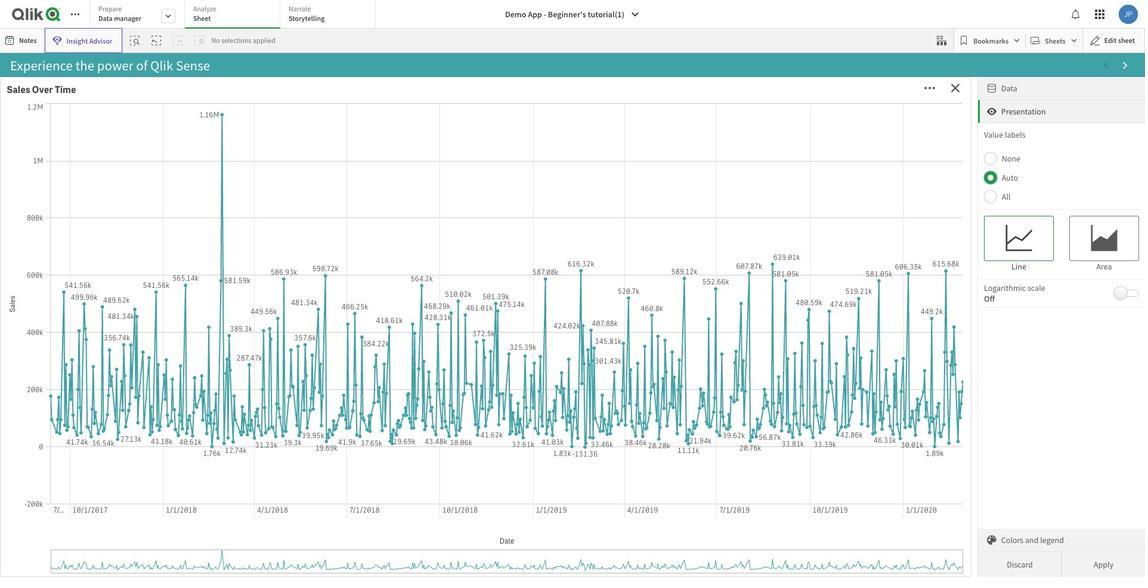 Task type: vqa. For each thing, say whether or not it's contained in the screenshot.
rightmost your
yes



Task type: describe. For each thing, give the bounding box(es) containing it.
line inside application
[[751, 295, 769, 307]]

notes button
[[2, 31, 42, 50]]

boxes
[[327, 320, 376, 345]]

as
[[277, 130, 296, 155]]

logarithmic
[[984, 282, 1026, 293]]

demo app - beginner's tutorial(1) button
[[498, 5, 647, 24]]

storytelling
[[289, 14, 325, 23]]

colors
[[1001, 535, 1024, 546]]

halmon
[[606, 397, 631, 406]]

sales over time
[[7, 83, 76, 96]]

nordic
[[581, 273, 602, 283]]

selections tool image
[[937, 36, 947, 45]]

list
[[298, 320, 323, 345]]

presentation
[[1001, 106, 1046, 117]]

how
[[447, 320, 484, 345]]

all
[[493, 103, 512, 128]]

demo
[[505, 9, 526, 20]]

john
[[581, 449, 597, 458]]

and inside "exploration menu" 'region'
[[1025, 535, 1039, 546]]

sheet
[[193, 14, 211, 23]]

manager
[[114, 14, 141, 23]]

carolyn halmon
[[581, 397, 631, 406]]

sales by product line application
[[670, 288, 950, 490]]

value
[[984, 129, 1003, 140]]

insight advisor
[[67, 36, 112, 45]]

david laychak
[[581, 414, 626, 424]]

tab list containing prepare
[[89, 0, 380, 30]]

step back image
[[152, 36, 161, 45]]

edit sheet
[[1104, 36, 1135, 45]]

sales per region
[[961, 295, 1033, 307]]

line_chart_line
[[1006, 225, 1032, 251]]

value labels
[[984, 129, 1026, 140]]

all
[[1002, 191, 1011, 202]]

over
[[32, 83, 53, 96]]

exploration menu region
[[978, 77, 1145, 577]]

changes
[[253, 347, 323, 372]]

line inside "exploration menu" 'region'
[[1012, 261, 1026, 272]]

apply button
[[1062, 552, 1145, 577]]

one
[[193, 320, 224, 345]]

sales for sales by product line
[[676, 295, 700, 307]]

colors and legend
[[1001, 535, 1064, 546]]

qlik
[[65, 103, 99, 128]]

carolyn halmon optional. 3 of 19 row
[[576, 393, 658, 411]]

and inside the 'click on a value(s) in one of these list boxes and see how the data changes'
[[380, 320, 411, 345]]

sheet inside edit sheet button
[[1118, 36, 1135, 45]]

a
[[91, 320, 101, 345]]

see
[[415, 320, 443, 345]]

apply
[[1094, 559, 1114, 570]]

amanda
[[581, 362, 607, 372]]

brenda gibson
[[581, 380, 627, 389]]

discard button
[[978, 552, 1062, 577]]

selections inside next: see your selections carry from sheet to sheet button
[[455, 519, 550, 546]]

james peterson image
[[1119, 5, 1138, 24]]

can
[[334, 130, 364, 155]]

line_chart_area
[[1091, 225, 1117, 251]]

line_chart_area button
[[1069, 216, 1139, 261]]

dennis
[[581, 431, 603, 441]]

analyze
[[193, 4, 216, 13]]

area
[[1096, 261, 1112, 272]]

click
[[368, 130, 406, 155]]

your inside button
[[410, 519, 451, 546]]

sales by product line
[[676, 295, 769, 307]]

2019 optional. 3 of 5 row
[[576, 146, 664, 163]]

prepare
[[98, 4, 122, 13]]

brenda gibson optional. 2 of 19 row
[[576, 376, 658, 393]]

region inside sales per region application
[[1003, 295, 1033, 307]]

carolyn
[[581, 397, 605, 406]]

see
[[371, 519, 406, 546]]

labels
[[1005, 129, 1026, 140]]

sheets button
[[1028, 31, 1080, 50]]

2019
[[632, 150, 649, 159]]

nordic optional. 3 of 7 row
[[576, 270, 658, 287]]

john davis optional. 6 of 19 row
[[576, 445, 658, 463]]

amanda honda
[[581, 362, 629, 372]]

next: see your selections carry from sheet to sheet
[[317, 519, 788, 546]]

off
[[984, 293, 995, 304]]

john davis
[[581, 449, 615, 458]]

these
[[248, 320, 294, 345]]



Task type: locate. For each thing, give the bounding box(es) containing it.
sales inside sales per region application
[[961, 295, 985, 307]]

1 horizontal spatial sales
[[676, 295, 700, 307]]

amanda honda optional. 1 of 19 row
[[576, 359, 658, 376]]

only
[[23, 103, 62, 128]]

narrate
[[289, 4, 311, 13]]

brenda
[[581, 380, 603, 389]]

region
[[593, 215, 618, 225], [1003, 295, 1033, 307]]

data inside "exploration menu" 'region'
[[1001, 83, 1017, 94]]

data
[[98, 14, 113, 23], [1001, 83, 1017, 94]]

dennis johnson optional. 5 of 19 row
[[576, 428, 658, 445]]

sales per region application
[[955, 288, 1140, 490]]

david laychak optional. 4 of 19 row
[[576, 411, 658, 428]]

2 horizontal spatial sheet
[[1118, 36, 1135, 45]]

analyze sheet
[[193, 4, 216, 23]]

application containing only qlik sense lets you freely search and explore across all your data...as fast as you can click
[[5, 82, 570, 490]]

sales left over
[[7, 83, 30, 96]]

1 vertical spatial and
[[380, 320, 411, 345]]

line up logarithmic
[[1012, 261, 1026, 272]]

data down prepare
[[98, 14, 113, 23]]

in
[[174, 320, 189, 345]]

sales left by
[[676, 295, 700, 307]]

japan
[[581, 256, 600, 266]]

sheet
[[1118, 36, 1135, 45], [656, 519, 708, 546], [736, 519, 788, 546]]

scale
[[1028, 282, 1045, 293]]

uk
[[581, 308, 590, 317]]

next: see your selections carry from sheet to sheet application
[[0, 0, 1145, 577], [5, 494, 1140, 572]]

bookmarks
[[973, 36, 1009, 45]]

per
[[987, 295, 1001, 307]]

region down logarithmic
[[1003, 295, 1033, 307]]

the
[[487, 320, 515, 345]]

notes
[[19, 36, 37, 45]]

your right see
[[410, 519, 451, 546]]

2 vertical spatial and
[[1025, 535, 1039, 546]]

0 horizontal spatial line
[[751, 295, 769, 307]]

no
[[211, 36, 220, 45]]

value(s)
[[104, 320, 170, 345]]

2 horizontal spatial sales
[[961, 295, 985, 307]]

0 horizontal spatial your
[[410, 519, 451, 546]]

line right product
[[751, 295, 769, 307]]

gibson
[[605, 380, 627, 389]]

1 horizontal spatial you
[[300, 130, 330, 155]]

and right colors
[[1025, 535, 1039, 546]]

across
[[434, 103, 489, 128]]

1 horizontal spatial selections
[[455, 519, 550, 546]]

sales inside sales by product line application
[[676, 295, 700, 307]]

0 vertical spatial you
[[191, 103, 222, 128]]

0 horizontal spatial region
[[593, 215, 618, 225]]

and up can
[[334, 103, 365, 128]]

0 vertical spatial data
[[98, 14, 113, 23]]

sales left per
[[961, 295, 985, 307]]

sense
[[103, 103, 154, 128]]

0 horizontal spatial and
[[334, 103, 365, 128]]

1 horizontal spatial data
[[1001, 83, 1017, 94]]

sales
[[7, 83, 30, 96], [676, 295, 700, 307], [961, 295, 985, 307]]

1 vertical spatial data
[[1001, 83, 1017, 94]]

johnson
[[604, 431, 632, 441]]

fast
[[242, 130, 274, 155]]

next:
[[317, 519, 367, 546]]

0 vertical spatial your
[[516, 103, 553, 128]]

sheet right edit
[[1118, 36, 1135, 45]]

advisor
[[89, 36, 112, 45]]

0 horizontal spatial sales
[[7, 83, 30, 96]]

sales for sales over time
[[7, 83, 30, 96]]

1 vertical spatial line
[[751, 295, 769, 307]]

and left see
[[380, 320, 411, 345]]

applied
[[253, 36, 276, 45]]

sheet left to
[[656, 519, 708, 546]]

1 vertical spatial region
[[1003, 295, 1033, 307]]

none
[[1002, 153, 1020, 164]]

dennis johnson
[[581, 431, 632, 441]]

data...as
[[169, 130, 239, 155]]

and inside only qlik sense lets you freely search and explore across all your data...as fast as you can click
[[334, 103, 365, 128]]

spain
[[581, 291, 599, 300]]

your right all at the left top of the page
[[516, 103, 553, 128]]

by
[[702, 295, 712, 307]]

next sheet: product details image
[[1121, 61, 1130, 70]]

0 vertical spatial selections
[[221, 36, 251, 45]]

insight advisor button
[[44, 28, 123, 53]]

sheet right to
[[736, 519, 788, 546]]

0 horizontal spatial selections
[[221, 36, 251, 45]]

from
[[607, 519, 652, 546]]

0 vertical spatial and
[[334, 103, 365, 128]]

line
[[1012, 261, 1026, 272], [751, 295, 769, 307]]

uk optional. 5 of 7 row
[[576, 304, 658, 322]]

2 horizontal spatial and
[[1025, 535, 1039, 546]]

sales for sales per region
[[961, 295, 985, 307]]

laychak
[[600, 414, 626, 424]]

legend
[[1040, 535, 1064, 546]]

auto
[[1002, 172, 1018, 183]]

0 horizontal spatial sheet
[[656, 519, 708, 546]]

manager
[[593, 339, 624, 349]]

1 horizontal spatial your
[[516, 103, 553, 128]]

honda
[[608, 362, 629, 372]]

davis
[[598, 449, 615, 458]]

1 vertical spatial you
[[300, 130, 330, 155]]

kathy clinton
[[581, 483, 623, 493]]

your inside only qlik sense lets you freely search and explore across all your data...as fast as you can click
[[516, 103, 553, 128]]

no selections applied
[[211, 36, 276, 45]]

logarithmic scale off
[[984, 282, 1045, 304]]

kathy
[[581, 483, 599, 493]]

0 vertical spatial region
[[593, 215, 618, 225]]

explore
[[369, 103, 431, 128]]

1 horizontal spatial region
[[1003, 295, 1033, 307]]

smart search image
[[130, 36, 140, 45]]

you right as
[[300, 130, 330, 155]]

app
[[528, 9, 542, 20]]

data up presentation
[[1001, 83, 1017, 94]]

discard
[[1007, 559, 1033, 570]]

1 horizontal spatial sheet
[[736, 519, 788, 546]]

1 horizontal spatial and
[[380, 320, 411, 345]]

click on a value(s) in one of these list boxes and see how the data changes
[[20, 320, 555, 372]]

next: see your selections carry from sheet to sheet button
[[13, 496, 1132, 568]]

time
[[55, 83, 76, 96]]

sheets
[[1045, 36, 1066, 45]]

clinton
[[600, 483, 623, 493]]

tutorial(1)
[[588, 9, 624, 20]]

click
[[20, 320, 62, 345]]

bookmarks button
[[957, 31, 1023, 50]]

1 horizontal spatial line
[[1012, 261, 1026, 272]]

search
[[275, 103, 330, 128]]

year
[[593, 92, 609, 102]]

edit sheet button
[[1082, 28, 1145, 53]]

lets
[[157, 103, 188, 128]]

region up japan
[[593, 215, 618, 225]]

data inside prepare data manager
[[98, 14, 113, 23]]

insight
[[67, 36, 88, 45]]

narrate storytelling
[[289, 4, 325, 23]]

0 vertical spatial line
[[1012, 261, 1026, 272]]

1 vertical spatial selections
[[455, 519, 550, 546]]

product
[[714, 295, 749, 307]]

0 horizontal spatial you
[[191, 103, 222, 128]]

line_chart_line button
[[984, 216, 1054, 261]]

-
[[544, 9, 546, 20]]

only qlik sense lets you freely search and explore across all your data...as fast as you can click
[[23, 103, 553, 155]]

1 vertical spatial your
[[410, 519, 451, 546]]

david
[[581, 414, 599, 424]]

on
[[66, 320, 87, 345]]

you up data...as
[[191, 103, 222, 128]]

tab list
[[89, 0, 380, 30]]

edit
[[1104, 36, 1117, 45]]

0 horizontal spatial data
[[98, 14, 113, 23]]

carry
[[555, 519, 602, 546]]

to
[[712, 519, 732, 546]]

application
[[5, 82, 570, 490]]



